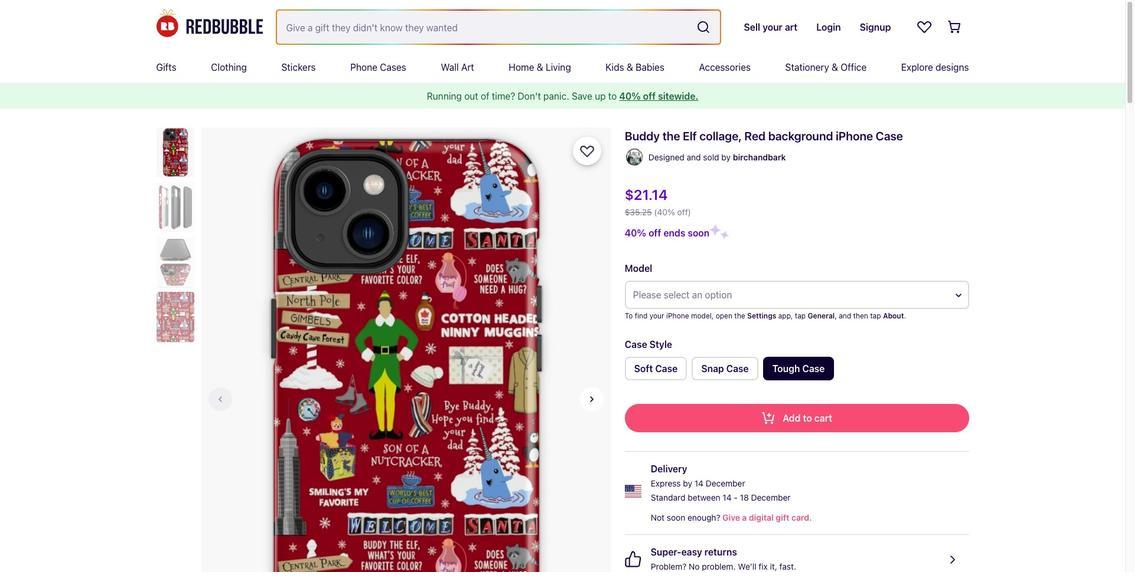Task type: vqa. For each thing, say whether or not it's contained in the screenshot.
THE STUFF.
no



Task type: describe. For each thing, give the bounding box(es) containing it.
open
[[716, 312, 732, 321]]

& for babies
[[627, 62, 633, 73]]

1 horizontal spatial 14
[[723, 493, 732, 503]]

buddy the elf collage, red background iphone case
[[625, 129, 903, 143]]

$21.14 $35.25 (40% off)
[[625, 187, 691, 217]]

1 vertical spatial off
[[649, 228, 661, 239]]

delivery express by 14 december standard between 14 - 18 december
[[651, 464, 791, 503]]

0 vertical spatial december
[[706, 479, 745, 489]]

stationery & office
[[785, 62, 867, 73]]

panic.
[[543, 91, 569, 102]]

stationery & office link
[[785, 52, 867, 83]]

express
[[651, 479, 681, 489]]

explore
[[901, 62, 933, 73]]

kids & babies
[[606, 62, 664, 73]]

app,
[[778, 312, 793, 321]]

1 vertical spatial 40%
[[625, 228, 646, 239]]

designed
[[648, 152, 684, 162]]

office
[[841, 62, 867, 73]]

enough?
[[688, 513, 720, 523]]

1 vertical spatial the
[[734, 312, 745, 321]]

(40%
[[654, 207, 675, 217]]

model
[[625, 263, 652, 274]]

ends
[[664, 228, 685, 239]]

wall
[[441, 62, 459, 73]]

super-easy returns problem? no problem. we'll fix it, fast.
[[651, 548, 796, 572]]

image 1 of 4 group
[[201, 128, 610, 573]]

case style option group
[[625, 357, 969, 386]]

0 horizontal spatial iphone
[[666, 312, 689, 321]]

1 vertical spatial and
[[839, 312, 851, 321]]

40% off ends soon
[[625, 228, 709, 239]]

save
[[572, 91, 592, 102]]

buddy
[[625, 129, 660, 143]]

fix
[[759, 562, 768, 572]]

settings
[[747, 312, 776, 321]]

about
[[883, 312, 904, 321]]

stickers
[[281, 62, 316, 73]]

give
[[722, 513, 740, 523]]

gifts
[[156, 62, 176, 73]]

sitewide.
[[658, 91, 698, 102]]

2 tap from the left
[[870, 312, 881, 321]]

$21.14
[[625, 187, 668, 203]]

explore designs
[[901, 62, 969, 73]]

gift
[[776, 513, 789, 523]]

home & living
[[509, 62, 571, 73]]

living
[[546, 62, 571, 73]]

problem?
[[651, 562, 687, 572]]

red
[[744, 129, 766, 143]]

1 horizontal spatial case
[[876, 129, 903, 143]]

up
[[595, 91, 606, 102]]

explore designs link
[[901, 52, 969, 83]]

cases
[[380, 62, 406, 73]]

0 vertical spatial soon
[[688, 228, 709, 239]]

card.
[[791, 513, 812, 523]]

digital
[[749, 513, 774, 523]]

designed and sold by birchandbark
[[648, 152, 786, 162]]

sold
[[703, 152, 719, 162]]

option
[[705, 290, 732, 301]]

clothing
[[211, 62, 247, 73]]

a
[[742, 513, 747, 523]]

not soon enough? give a digital gift card.
[[651, 513, 812, 523]]

select
[[664, 290, 690, 301]]

clothing link
[[211, 52, 247, 83]]

please select an option
[[633, 290, 732, 301]]

give a digital gift card. link
[[720, 512, 812, 526]]

then
[[853, 312, 868, 321]]

birchandbark link
[[733, 151, 786, 165]]

wall art link
[[441, 52, 474, 83]]

it,
[[770, 562, 777, 572]]

collage,
[[699, 129, 742, 143]]

returns
[[704, 548, 737, 558]]

problem.
[[702, 562, 736, 572]]

find
[[635, 312, 648, 321]]



Task type: locate. For each thing, give the bounding box(es) containing it.
off left "ends"
[[649, 228, 661, 239]]

please
[[633, 290, 661, 301]]

don't
[[518, 91, 541, 102]]

Search term search field
[[277, 10, 692, 43]]

40% right to
[[619, 91, 641, 102]]

14 up between
[[694, 479, 703, 489]]

we'll
[[738, 562, 756, 572]]

iphone right background
[[836, 129, 873, 143]]

of
[[481, 91, 489, 102]]

by
[[721, 152, 731, 162], [683, 479, 692, 489]]

and left sold
[[687, 152, 701, 162]]

none radio inside case style option group
[[692, 357, 758, 381]]

-
[[734, 493, 738, 503]]

1 horizontal spatial &
[[627, 62, 633, 73]]

0 horizontal spatial case
[[625, 340, 647, 350]]

your
[[650, 312, 664, 321]]

40% off sitewide. link
[[619, 91, 698, 102]]

stationery
[[785, 62, 829, 73]]

the right open
[[734, 312, 745, 321]]

1 horizontal spatial tap
[[870, 312, 881, 321]]

14 left the - on the right bottom of page
[[723, 493, 732, 503]]

gifts link
[[156, 52, 176, 83]]

1 vertical spatial case
[[625, 340, 647, 350]]

tap right then
[[870, 312, 881, 321]]

None radio
[[625, 357, 687, 381], [763, 357, 834, 381], [625, 357, 687, 381], [763, 357, 834, 381]]

general
[[808, 312, 835, 321]]

1 & from the left
[[537, 62, 543, 73]]

december
[[706, 479, 745, 489], [751, 493, 791, 503]]

.
[[904, 312, 906, 321]]

1 horizontal spatial soon
[[688, 228, 709, 239]]

& for office
[[832, 62, 838, 73]]

and
[[687, 152, 701, 162], [839, 312, 851, 321]]

standard
[[651, 493, 685, 503]]

14
[[694, 479, 703, 489], [723, 493, 732, 503]]

accessories
[[699, 62, 751, 73]]

& left living
[[537, 62, 543, 73]]

,
[[835, 312, 837, 321]]

1 horizontal spatial and
[[839, 312, 851, 321]]

background
[[768, 129, 833, 143]]

and right ,
[[839, 312, 851, 321]]

0 horizontal spatial tap
[[795, 312, 806, 321]]

2 horizontal spatial &
[[832, 62, 838, 73]]

elf
[[683, 129, 697, 143]]

home & living link
[[509, 52, 571, 83]]

the left "elf"
[[662, 129, 680, 143]]

menu bar containing gifts
[[156, 52, 969, 83]]

off)
[[677, 207, 691, 217]]

None radio
[[692, 357, 758, 381]]

off left sitewide.
[[643, 91, 656, 102]]

phone cases
[[350, 62, 406, 73]]

0 horizontal spatial december
[[706, 479, 745, 489]]

0 horizontal spatial by
[[683, 479, 692, 489]]

off
[[643, 91, 656, 102], [649, 228, 661, 239]]

soon right "ends"
[[688, 228, 709, 239]]

style
[[649, 340, 672, 350]]

birchandbark
[[733, 152, 786, 162]]

running out of time? don't panic. save up to 40% off sitewide.
[[427, 91, 698, 102]]

0 vertical spatial iphone
[[836, 129, 873, 143]]

by right sold
[[721, 152, 731, 162]]

case style
[[625, 340, 672, 350]]

& right kids
[[627, 62, 633, 73]]

3 & from the left
[[832, 62, 838, 73]]

1 horizontal spatial december
[[751, 493, 791, 503]]

case
[[876, 129, 903, 143], [625, 340, 647, 350]]

iphone right your
[[666, 312, 689, 321]]

by inside delivery express by 14 december standard between 14 - 18 december
[[683, 479, 692, 489]]

between
[[688, 493, 720, 503]]

18
[[740, 493, 749, 503]]

0 horizontal spatial &
[[537, 62, 543, 73]]

iphone
[[836, 129, 873, 143], [666, 312, 689, 321]]

0 vertical spatial 40%
[[619, 91, 641, 102]]

0 horizontal spatial 14
[[694, 479, 703, 489]]

flag of us image
[[625, 483, 641, 500]]

1 vertical spatial soon
[[667, 513, 685, 523]]

menu bar
[[156, 52, 969, 83]]

phone cases link
[[350, 52, 406, 83]]

december up give a digital gift card. link
[[751, 493, 791, 503]]

0 vertical spatial and
[[687, 152, 701, 162]]

by up between
[[683, 479, 692, 489]]

home
[[509, 62, 534, 73]]

1 vertical spatial by
[[683, 479, 692, 489]]

0 vertical spatial the
[[662, 129, 680, 143]]

tap right "app,"
[[795, 312, 806, 321]]

$35.25
[[625, 207, 652, 217]]

the
[[662, 129, 680, 143], [734, 312, 745, 321]]

1 horizontal spatial iphone
[[836, 129, 873, 143]]

wall art
[[441, 62, 474, 73]]

1 vertical spatial december
[[751, 493, 791, 503]]

super-
[[651, 548, 681, 558]]

&
[[537, 62, 543, 73], [627, 62, 633, 73], [832, 62, 838, 73]]

& for living
[[537, 62, 543, 73]]

art
[[461, 62, 474, 73]]

december up the - on the right bottom of page
[[706, 479, 745, 489]]

0 horizontal spatial the
[[662, 129, 680, 143]]

soon right "not"
[[667, 513, 685, 523]]

please select an option button
[[625, 281, 969, 310]]

0 vertical spatial 14
[[694, 479, 703, 489]]

running
[[427, 91, 462, 102]]

delivery
[[651, 464, 687, 475]]

1 tap from the left
[[795, 312, 806, 321]]

0 vertical spatial case
[[876, 129, 903, 143]]

to
[[625, 312, 633, 321]]

None field
[[277, 10, 720, 43]]

out
[[464, 91, 478, 102]]

to find your iphone model, open the settings app, tap general , and then tap about .
[[625, 312, 906, 321]]

40%
[[619, 91, 641, 102], [625, 228, 646, 239]]

& left office
[[832, 62, 838, 73]]

babies
[[636, 62, 664, 73]]

not
[[651, 513, 665, 523]]

no
[[689, 562, 700, 572]]

1 vertical spatial 14
[[723, 493, 732, 503]]

1 horizontal spatial by
[[721, 152, 731, 162]]

2 & from the left
[[627, 62, 633, 73]]

designs
[[936, 62, 969, 73]]

0 vertical spatial by
[[721, 152, 731, 162]]

model,
[[691, 312, 714, 321]]

soon
[[688, 228, 709, 239], [667, 513, 685, 523]]

fast.
[[779, 562, 796, 572]]

kids & babies link
[[606, 52, 664, 83]]

0 horizontal spatial and
[[687, 152, 701, 162]]

40% down '$35.25'
[[625, 228, 646, 239]]

1 horizontal spatial the
[[734, 312, 745, 321]]

1 vertical spatial iphone
[[666, 312, 689, 321]]

kids
[[606, 62, 624, 73]]

to
[[608, 91, 617, 102]]

0 vertical spatial off
[[643, 91, 656, 102]]

phone
[[350, 62, 377, 73]]

0 horizontal spatial soon
[[667, 513, 685, 523]]

time?
[[492, 91, 515, 102]]

accessories link
[[699, 52, 751, 83]]



